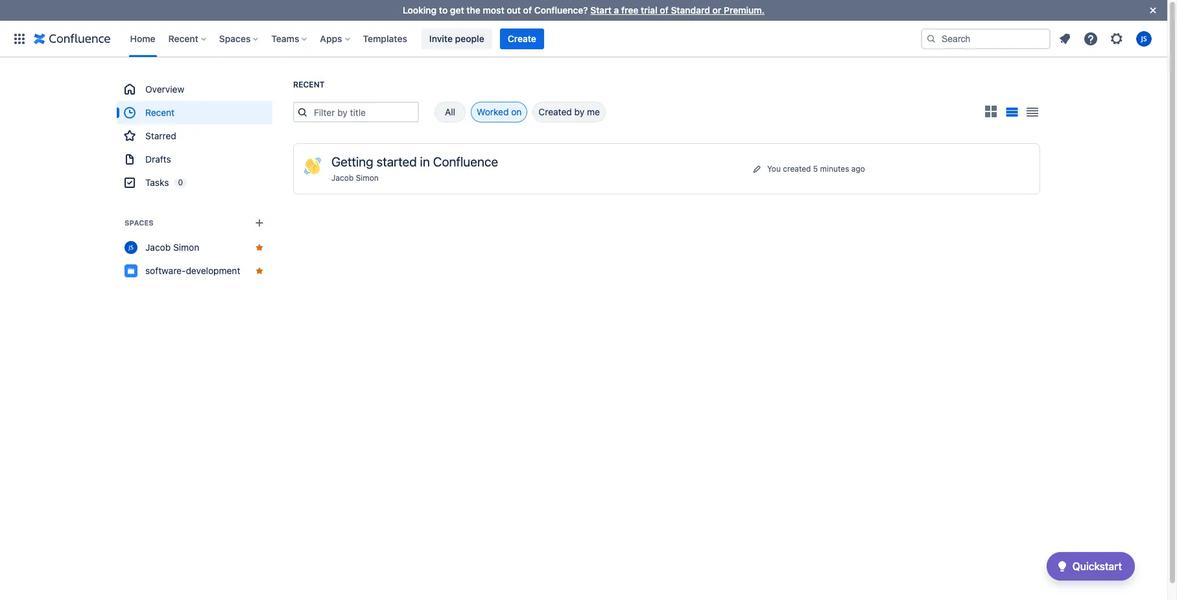 Task type: describe. For each thing, give the bounding box(es) containing it.
a
[[614, 5, 619, 16]]

group containing overview
[[117, 78, 272, 195]]

cards image
[[983, 104, 999, 119]]

you created 5 minutes ago
[[767, 164, 865, 174]]

getting started in confluence jacob simon
[[331, 154, 498, 183]]

worked on
[[477, 106, 522, 117]]

templates link
[[359, 28, 411, 49]]

standard
[[671, 5, 710, 16]]

worked
[[477, 106, 509, 117]]

home
[[130, 33, 155, 44]]

banner containing home
[[0, 20, 1168, 57]]

check image
[[1054, 559, 1070, 575]]

close image
[[1145, 3, 1161, 18]]

quickstart button
[[1047, 553, 1135, 581]]

free
[[621, 5, 639, 16]]

spaces inside popup button
[[219, 33, 251, 44]]

start
[[590, 5, 612, 16]]

all
[[445, 106, 455, 117]]

tasks
[[145, 177, 169, 188]]

compact list image
[[1025, 104, 1040, 120]]

2 vertical spatial recent
[[145, 107, 175, 118]]

me
[[587, 106, 600, 117]]

tab list containing all
[[419, 102, 606, 123]]

getting
[[331, 154, 373, 169]]

start a free trial of standard or premium. link
[[590, 5, 765, 16]]

spaces button
[[215, 28, 264, 49]]

invite
[[429, 33, 453, 44]]

2 of from the left
[[660, 5, 669, 16]]

people
[[455, 33, 484, 44]]

global element
[[8, 20, 921, 57]]

starred link
[[117, 125, 272, 148]]

out
[[507, 5, 521, 16]]

notification icon image
[[1057, 31, 1073, 46]]

on
[[511, 106, 522, 117]]

all button
[[435, 102, 466, 123]]

home link
[[126, 28, 159, 49]]

unstar this space image
[[254, 243, 265, 253]]

create link
[[500, 28, 544, 49]]

quickstart
[[1073, 561, 1122, 573]]

your profile and preferences image
[[1136, 31, 1152, 46]]

apps
[[320, 33, 342, 44]]

created
[[539, 106, 572, 117]]

teams button
[[267, 28, 312, 49]]

unstar this space image
[[254, 266, 265, 276]]

premium.
[[724, 5, 765, 16]]

list image
[[1006, 108, 1018, 117]]

to
[[439, 5, 448, 16]]

create a space image
[[252, 215, 267, 231]]

teams
[[271, 33, 299, 44]]

help icon image
[[1083, 31, 1099, 46]]

software-
[[145, 265, 186, 276]]



Task type: locate. For each thing, give the bounding box(es) containing it.
recent button
[[164, 28, 211, 49]]

1 vertical spatial recent
[[293, 80, 325, 90]]

started
[[377, 154, 417, 169]]

invite people button
[[422, 28, 492, 49]]

0 horizontal spatial jacob simon link
[[117, 236, 272, 259]]

recent up the starred
[[145, 107, 175, 118]]

jacob simon link up software-development
[[117, 236, 272, 259]]

jacob up software-
[[145, 242, 171, 253]]

drafts link
[[117, 148, 272, 171]]

software-development
[[145, 265, 240, 276]]

drafts
[[145, 154, 171, 165]]

minutes
[[820, 164, 849, 174]]

recent link
[[117, 101, 272, 125]]

of right out
[[523, 5, 532, 16]]

jacob
[[331, 173, 354, 183], [145, 242, 171, 253]]

apps button
[[316, 28, 355, 49]]

1 vertical spatial spaces
[[125, 219, 154, 227]]

jacob inside getting started in confluence jacob simon
[[331, 173, 354, 183]]

1 horizontal spatial jacob simon link
[[331, 173, 379, 183]]

simon down getting
[[356, 173, 379, 183]]

by
[[574, 106, 585, 117]]

settings icon image
[[1109, 31, 1125, 46]]

0 vertical spatial jacob
[[331, 173, 354, 183]]

banner
[[0, 20, 1168, 57]]

worked on button
[[471, 102, 528, 123]]

ago
[[851, 164, 865, 174]]

recent inside dropdown button
[[168, 33, 198, 44]]

created by me button
[[533, 102, 606, 123]]

created
[[783, 164, 811, 174]]

group
[[117, 78, 272, 195]]

1 horizontal spatial spaces
[[219, 33, 251, 44]]

1 of from the left
[[523, 5, 532, 16]]

1 horizontal spatial of
[[660, 5, 669, 16]]

Filter by title field
[[310, 103, 418, 121]]

of
[[523, 5, 532, 16], [660, 5, 669, 16]]

software-development link
[[117, 259, 272, 283]]

Search field
[[921, 28, 1051, 49]]

jacob down getting
[[331, 173, 354, 183]]

5
[[813, 164, 818, 174]]

starred
[[145, 130, 176, 141]]

templates
[[363, 33, 407, 44]]

tab list
[[419, 102, 606, 123]]

0
[[178, 178, 183, 187]]

spaces
[[219, 33, 251, 44], [125, 219, 154, 227]]

0 horizontal spatial of
[[523, 5, 532, 16]]

jacob simon link
[[331, 173, 379, 183], [117, 236, 272, 259]]

looking
[[403, 5, 437, 16]]

1 horizontal spatial simon
[[356, 173, 379, 183]]

jacob simon link down getting
[[331, 173, 379, 183]]

looking to get the most out of confluence? start a free trial of standard or premium.
[[403, 5, 765, 16]]

0 vertical spatial jacob simon link
[[331, 173, 379, 183]]

recent down the teams popup button
[[293, 80, 325, 90]]

invite people
[[429, 33, 484, 44]]

recent
[[168, 33, 198, 44], [293, 80, 325, 90], [145, 107, 175, 118]]

1 horizontal spatial jacob
[[331, 173, 354, 183]]

1 vertical spatial jacob
[[145, 242, 171, 253]]

you
[[767, 164, 781, 174]]

the
[[467, 5, 481, 16]]

simon inside getting started in confluence jacob simon
[[356, 173, 379, 183]]

spaces up jacob simon
[[125, 219, 154, 227]]

confluence image
[[34, 31, 111, 46], [34, 31, 111, 46]]

overview
[[145, 84, 184, 95]]

create
[[508, 33, 536, 44]]

in
[[420, 154, 430, 169]]

0 vertical spatial spaces
[[219, 33, 251, 44]]

spaces right recent dropdown button
[[219, 33, 251, 44]]

created by me
[[539, 106, 600, 117]]

trial
[[641, 5, 658, 16]]

confluence?
[[534, 5, 588, 16]]

get
[[450, 5, 464, 16]]

search image
[[926, 33, 937, 44]]

confluence
[[433, 154, 498, 169]]

0 vertical spatial simon
[[356, 173, 379, 183]]

1 vertical spatial jacob simon link
[[117, 236, 272, 259]]

recent right home
[[168, 33, 198, 44]]

simon
[[356, 173, 379, 183], [173, 242, 199, 253]]

:wave: image
[[304, 158, 321, 174], [304, 158, 321, 174]]

of right trial
[[660, 5, 669, 16]]

0 horizontal spatial spaces
[[125, 219, 154, 227]]

development
[[186, 265, 240, 276]]

appswitcher icon image
[[12, 31, 27, 46]]

most
[[483, 5, 504, 16]]

simon up software-development
[[173, 242, 199, 253]]

0 vertical spatial recent
[[168, 33, 198, 44]]

overview link
[[117, 78, 272, 101]]

or
[[713, 5, 721, 16]]

1 vertical spatial simon
[[173, 242, 199, 253]]

jacob simon
[[145, 242, 199, 253]]

0 horizontal spatial jacob
[[145, 242, 171, 253]]

0 horizontal spatial simon
[[173, 242, 199, 253]]



Task type: vqa. For each thing, say whether or not it's contained in the screenshot.
the Home 'link'
yes



